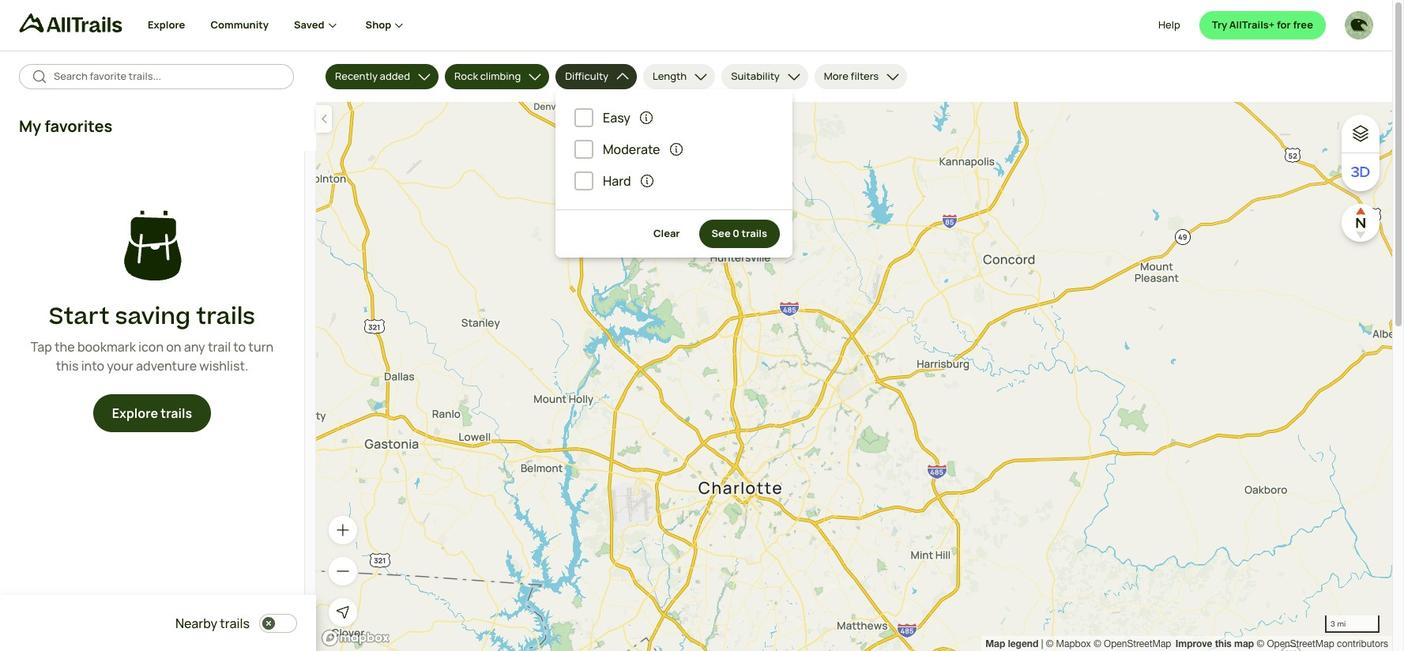 Task type: vqa. For each thing, say whether or not it's contained in the screenshot.
tab list containing Curated trails (231)
no



Task type: describe. For each thing, give the bounding box(es) containing it.
bookmark
[[77, 339, 136, 356]]

alltrails image
[[19, 13, 122, 32]]

any
[[184, 339, 205, 356]]

trail
[[208, 339, 231, 356]]

your
[[107, 357, 133, 375]]

start
[[49, 300, 109, 333]]

help
[[1158, 18, 1180, 32]]

the
[[55, 339, 75, 356]]

filters
[[851, 69, 879, 83]]

shop
[[366, 18, 391, 32]]

nearby trails
[[175, 615, 250, 632]]

clear button
[[641, 220, 693, 248]]

difficulty button
[[556, 64, 637, 89]]

list containing map legend
[[986, 636, 1388, 651]]

start saving trails tap the bookmark icon on any trail to turn this into your adventure wishlist.
[[31, 300, 274, 375]]

1 © from the left
[[1046, 639, 1054, 650]]

trails right nearby
[[220, 615, 250, 632]]

difficulty
[[565, 69, 609, 83]]

trails inside "start saving trails tap the bookmark icon on any trail to turn this into your adventure wishlist."
[[196, 300, 255, 333]]

shop link
[[366, 0, 407, 51]]

saved
[[294, 18, 324, 32]]

recently added button
[[326, 64, 439, 89]]

nearby
[[175, 615, 217, 632]]

3 mi
[[1331, 619, 1346, 628]]

map
[[1234, 638, 1254, 650]]

try
[[1212, 18, 1227, 32]]

adventure
[[136, 357, 197, 375]]

more info image for moderate
[[668, 141, 684, 157]]

saved button
[[294, 0, 366, 51]]

map region
[[316, 102, 1392, 651]]

alltrails+
[[1229, 18, 1275, 32]]

3
[[1331, 619, 1335, 628]]

easy
[[603, 109, 631, 126]]

suitability
[[731, 69, 780, 83]]

2 openstreetmap from the left
[[1267, 639, 1335, 650]]

explore trails
[[112, 405, 192, 422]]

for
[[1277, 18, 1291, 32]]

more filters button
[[815, 64, 907, 89]]

explore for explore
[[148, 18, 185, 32]]

more
[[824, 69, 849, 83]]

0
[[733, 226, 740, 240]]

map legend link
[[986, 638, 1041, 650]]

to
[[233, 339, 246, 356]]

see 0 trails
[[712, 226, 767, 240]]

1 vertical spatial this
[[1215, 638, 1232, 650]]

improve
[[1176, 638, 1213, 650]]

recently
[[335, 69, 378, 83]]

see 0 trails button
[[699, 220, 780, 248]]

my favorites
[[19, 115, 112, 137]]

mi
[[1337, 619, 1346, 628]]

reset north and pitch image
[[1345, 207, 1377, 239]]

map
[[986, 638, 1005, 650]]

moderate
[[603, 141, 660, 158]]

contributors
[[1337, 639, 1388, 650]]

favorites
[[44, 115, 112, 137]]

group containing easy
[[575, 104, 774, 195]]

rock
[[454, 69, 478, 83]]

suitability button
[[722, 64, 808, 89]]

length button
[[643, 64, 715, 89]]



Task type: locate. For each thing, give the bounding box(es) containing it.
explore trails button
[[93, 395, 211, 433]]

community
[[211, 18, 269, 32]]

©
[[1046, 639, 1054, 650], [1094, 639, 1101, 650], [1257, 639, 1264, 650]]

current location image
[[335, 605, 351, 620]]

saved link
[[294, 0, 340, 51]]

1 vertical spatial more info image
[[668, 141, 684, 157]]

explore inside button
[[112, 405, 158, 422]]

clear
[[653, 226, 680, 240]]

© right |
[[1046, 639, 1054, 650]]

trails inside button
[[742, 226, 767, 240]]

tap
[[31, 339, 52, 356]]

this down the the on the bottom left of the page
[[56, 357, 79, 375]]

more info image for easy
[[639, 110, 654, 126]]

2 horizontal spatial ©
[[1257, 639, 1264, 650]]

© right map
[[1257, 639, 1264, 650]]

turn
[[248, 339, 274, 356]]

climbing
[[480, 69, 521, 83]]

explore link
[[148, 0, 185, 51]]

try alltrails+ for free link
[[1199, 11, 1326, 40]]

list
[[986, 636, 1388, 651]]

alltrails link
[[19, 13, 148, 40]]

zoom map out image
[[335, 563, 351, 579]]

group
[[575, 104, 774, 195]]

more info image
[[639, 110, 654, 126], [668, 141, 684, 157], [639, 173, 655, 189]]

improve this map link
[[1176, 638, 1254, 650]]

rock climbing button
[[445, 64, 549, 89]]

more info image for hard
[[639, 173, 655, 189]]

more filters
[[824, 69, 879, 83]]

|
[[1041, 639, 1043, 650]]

© right mapbox
[[1094, 639, 1101, 650]]

© openstreetmap contributors link
[[1257, 639, 1388, 650]]

Search favorite trails... field
[[54, 69, 281, 84]]

0 horizontal spatial this
[[56, 357, 79, 375]]

hard
[[603, 172, 631, 190]]

map options image
[[1351, 124, 1370, 143]]

help link
[[1158, 11, 1180, 40]]

mapbox
[[1056, 639, 1091, 650]]

trails right 0 at the right top of the page
[[742, 226, 767, 240]]

this
[[56, 357, 79, 375], [1215, 638, 1232, 650]]

community link
[[211, 0, 269, 51]]

rock climbing
[[454, 69, 521, 83]]

0 vertical spatial more info image
[[639, 110, 654, 126]]

trails down 'adventure'
[[161, 405, 192, 422]]

enable 3d map image
[[1351, 163, 1370, 182]]

this inside "start saving trails tap the bookmark icon on any trail to turn this into your adventure wishlist."
[[56, 357, 79, 375]]

explore down your
[[112, 405, 158, 422]]

trails
[[742, 226, 767, 240], [196, 300, 255, 333], [161, 405, 192, 422], [220, 615, 250, 632]]

into
[[81, 357, 104, 375]]

1 horizontal spatial openstreetmap
[[1267, 639, 1335, 650]]

this left map
[[1215, 638, 1232, 650]]

0 horizontal spatial openstreetmap
[[1104, 639, 1171, 650]]

my
[[19, 115, 41, 137]]

1 horizontal spatial this
[[1215, 638, 1232, 650]]

explore up search favorite trails... 'field'
[[148, 18, 185, 32]]

© mapbox link
[[1046, 639, 1091, 650]]

length
[[653, 69, 687, 83]]

try alltrails+ for free
[[1212, 18, 1313, 32]]

more info image right "hard"
[[639, 173, 655, 189]]

close this dialog image
[[1350, 584, 1366, 600]]

free
[[1293, 18, 1313, 32]]

1 vertical spatial explore
[[112, 405, 158, 422]]

added
[[380, 69, 410, 83]]

on
[[166, 339, 181, 356]]

openstreetmap down 3
[[1267, 639, 1335, 650]]

recently added
[[335, 69, 410, 83]]

explore
[[148, 18, 185, 32], [112, 405, 158, 422]]

openstreetmap
[[1104, 639, 1171, 650], [1267, 639, 1335, 650]]

0 vertical spatial this
[[56, 357, 79, 375]]

shop button
[[366, 0, 407, 51]]

see
[[712, 226, 731, 240]]

more info image right easy
[[639, 110, 654, 126]]

0 horizontal spatial ©
[[1046, 639, 1054, 650]]

saving
[[115, 300, 191, 333]]

more info image right 'moderate'
[[668, 141, 684, 157]]

map legend | © mapbox © openstreetmap improve this map © openstreetmap contributors
[[986, 638, 1388, 650]]

0 vertical spatial explore
[[148, 18, 185, 32]]

2 vertical spatial more info image
[[639, 173, 655, 189]]

trails up trail
[[196, 300, 255, 333]]

legend
[[1008, 638, 1039, 650]]

trails inside button
[[161, 405, 192, 422]]

3 © from the left
[[1257, 639, 1264, 650]]

dialog
[[0, 0, 1404, 651]]

© openstreetmap link
[[1094, 639, 1171, 650]]

tara image
[[1345, 11, 1373, 40]]

wishlist.
[[199, 357, 248, 375]]

icon
[[138, 339, 164, 356]]

1 horizontal spatial ©
[[1094, 639, 1101, 650]]

2 © from the left
[[1094, 639, 1101, 650]]

zoom map in image
[[335, 522, 351, 538]]

explore for explore trails
[[112, 405, 158, 422]]

openstreetmap left improve
[[1104, 639, 1171, 650]]

1 openstreetmap from the left
[[1104, 639, 1171, 650]]



